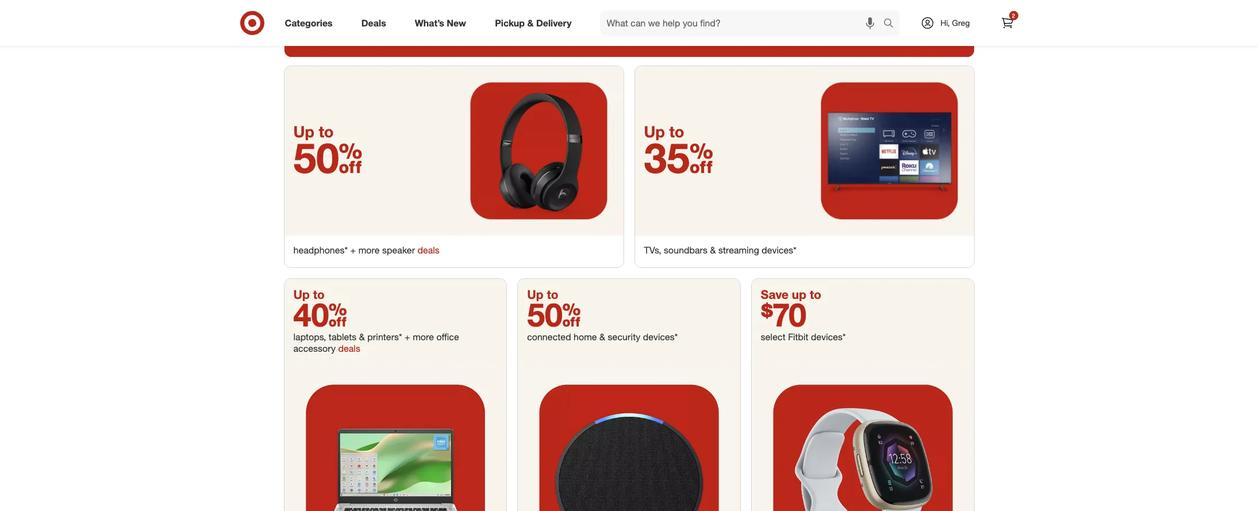 Task type: vqa. For each thing, say whether or not it's contained in the screenshot.
Pickup & Delivery link
yes



Task type: describe. For each thing, give the bounding box(es) containing it.
40
[[294, 295, 347, 334]]

devices* for connected home & security devices*
[[643, 331, 678, 343]]

deals
[[362, 17, 386, 29]]

hi, greg
[[941, 18, 970, 28]]

streaming
[[719, 245, 760, 256]]

select fitbit devices*
[[761, 331, 846, 343]]

0 horizontal spatial more
[[359, 245, 380, 256]]

home
[[574, 331, 597, 343]]

35
[[644, 133, 714, 183]]

What can we help you find? suggestions appear below search field
[[600, 10, 886, 36]]

tvs, soundbars & streaming devices*
[[644, 245, 797, 256]]

tvs,
[[644, 245, 662, 256]]

categories
[[285, 17, 333, 29]]

tablets
[[329, 331, 357, 343]]

& for connected home & security devices*
[[600, 331, 606, 343]]

pickup & delivery link
[[485, 10, 586, 36]]

security
[[608, 331, 641, 343]]

select
[[761, 331, 786, 343]]

target deal of the day image
[[284, 0, 974, 57]]

2
[[1012, 12, 1016, 19]]

delivery
[[536, 17, 572, 29]]

pickup
[[495, 17, 525, 29]]

1 horizontal spatial 50
[[527, 295, 581, 334]]

accessory
[[294, 343, 336, 354]]

laptops,
[[294, 331, 326, 343]]

deals link
[[352, 10, 401, 36]]

headphones* + more speaker deals
[[294, 245, 440, 256]]

2 horizontal spatial devices*
[[811, 331, 846, 343]]

printers*
[[368, 331, 402, 343]]



Task type: locate. For each thing, give the bounding box(es) containing it.
& right tablets
[[359, 331, 365, 343]]

1 horizontal spatial more
[[413, 331, 434, 343]]

+ inside "laptops, tablets & printers* + more office accessory"
[[405, 331, 410, 343]]

save up to
[[761, 287, 822, 302]]

more left speaker
[[359, 245, 380, 256]]

what's
[[415, 17, 444, 29]]

& inside pickup & delivery link
[[528, 17, 534, 29]]

speaker
[[382, 245, 415, 256]]

save
[[761, 287, 789, 302]]

what's new
[[415, 17, 466, 29]]

office
[[437, 331, 459, 343]]

connected home & security devices*
[[527, 331, 678, 343]]

+ right printers*
[[405, 331, 410, 343]]

1 vertical spatial deals
[[338, 343, 360, 354]]

0 horizontal spatial devices*
[[643, 331, 678, 343]]

0 vertical spatial more
[[359, 245, 380, 256]]

devices* right streaming
[[762, 245, 797, 256]]

deals right accessory
[[338, 343, 360, 354]]

headphones*
[[294, 245, 348, 256]]

& inside "laptops, tablets & printers* + more office accessory"
[[359, 331, 365, 343]]

0 vertical spatial +
[[351, 245, 356, 256]]

+
[[351, 245, 356, 256], [405, 331, 410, 343]]

deals right speaker
[[418, 245, 440, 256]]

up to
[[294, 122, 334, 141], [644, 122, 685, 141], [294, 287, 325, 302], [527, 287, 559, 302]]

soundbars
[[664, 245, 708, 256]]

1 vertical spatial more
[[413, 331, 434, 343]]

up
[[792, 287, 807, 302]]

devices* for tvs, soundbars & streaming devices*
[[762, 245, 797, 256]]

pickup & delivery
[[495, 17, 572, 29]]

0 horizontal spatial +
[[351, 245, 356, 256]]

more
[[359, 245, 380, 256], [413, 331, 434, 343]]

1 horizontal spatial deals
[[418, 245, 440, 256]]

1 vertical spatial 50
[[527, 295, 581, 334]]

1 vertical spatial +
[[405, 331, 410, 343]]

deals
[[418, 245, 440, 256], [338, 343, 360, 354]]

$70
[[761, 295, 807, 334]]

what's new link
[[405, 10, 481, 36]]

laptops, tablets & printers* + more office accessory
[[294, 331, 459, 354]]

new
[[447, 17, 466, 29]]

more left the office
[[413, 331, 434, 343]]

to
[[319, 122, 334, 141], [670, 122, 685, 141], [313, 287, 325, 302], [547, 287, 559, 302], [810, 287, 822, 302]]

search
[[878, 18, 906, 30]]

&
[[528, 17, 534, 29], [710, 245, 716, 256], [359, 331, 365, 343], [600, 331, 606, 343]]

fitbit
[[788, 331, 809, 343]]

+ right 'headphones*'
[[351, 245, 356, 256]]

devices* right fitbit
[[811, 331, 846, 343]]

connected
[[527, 331, 571, 343]]

& for laptops, tablets & printers* + more office accessory
[[359, 331, 365, 343]]

& right the home
[[600, 331, 606, 343]]

1 horizontal spatial +
[[405, 331, 410, 343]]

0 horizontal spatial 50
[[294, 133, 363, 183]]

0 vertical spatial deals
[[418, 245, 440, 256]]

up
[[294, 122, 315, 141], [644, 122, 665, 141], [294, 287, 310, 302], [527, 287, 544, 302]]

& for tvs, soundbars & streaming devices*
[[710, 245, 716, 256]]

devices*
[[762, 245, 797, 256], [643, 331, 678, 343], [811, 331, 846, 343]]

& right pickup
[[528, 17, 534, 29]]

50
[[294, 133, 363, 183], [527, 295, 581, 334]]

2 link
[[995, 10, 1020, 36]]

categories link
[[275, 10, 347, 36]]

more inside "laptops, tablets & printers* + more office accessory"
[[413, 331, 434, 343]]

hi,
[[941, 18, 950, 28]]

0 vertical spatial 50
[[294, 133, 363, 183]]

devices* right security on the bottom of page
[[643, 331, 678, 343]]

greg
[[953, 18, 970, 28]]

search button
[[878, 10, 906, 38]]

1 horizontal spatial devices*
[[762, 245, 797, 256]]

& left streaming
[[710, 245, 716, 256]]

0 horizontal spatial deals
[[338, 343, 360, 354]]



